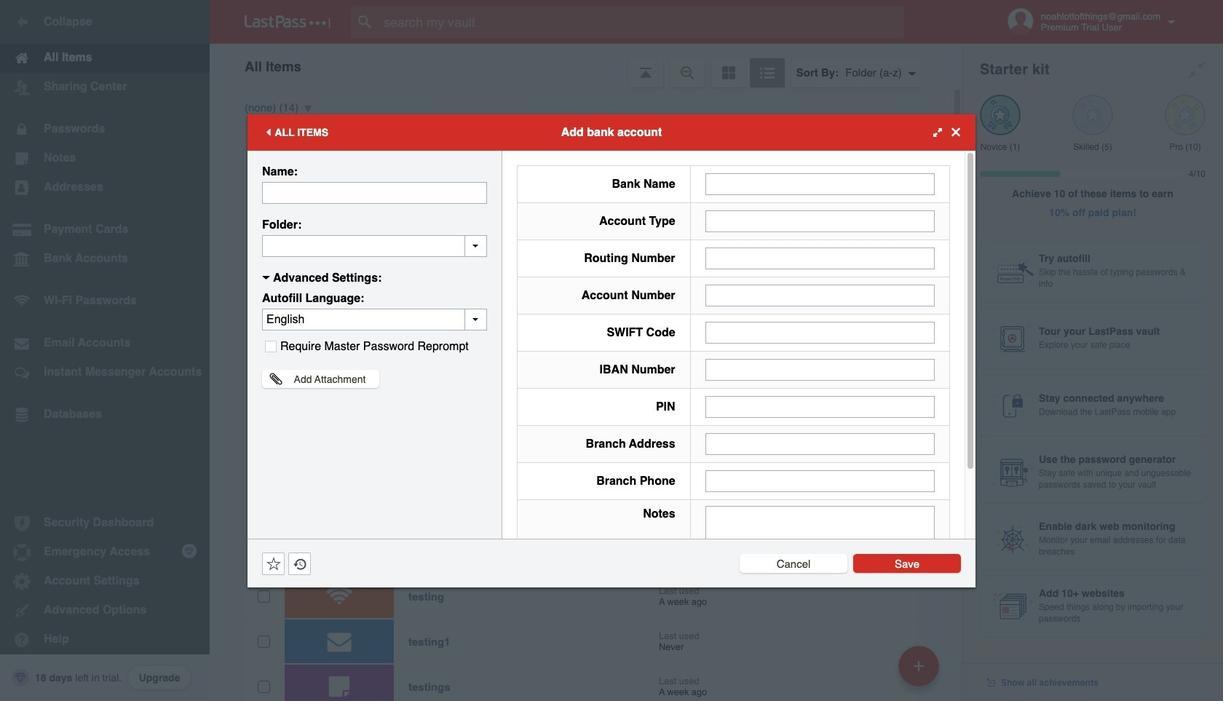 Task type: vqa. For each thing, say whether or not it's contained in the screenshot.
caret right IMAGE
no



Task type: describe. For each thing, give the bounding box(es) containing it.
vault options navigation
[[210, 44, 962, 87]]

new item image
[[914, 661, 924, 671]]

search my vault text field
[[351, 6, 933, 38]]

Search search field
[[351, 6, 933, 38]]

main navigation navigation
[[0, 0, 210, 701]]



Task type: locate. For each thing, give the bounding box(es) containing it.
dialog
[[248, 114, 976, 605]]

None text field
[[262, 182, 487, 203], [262, 235, 487, 257], [705, 247, 935, 269], [705, 284, 935, 306], [705, 396, 935, 418], [705, 470, 935, 492], [262, 182, 487, 203], [262, 235, 487, 257], [705, 247, 935, 269], [705, 284, 935, 306], [705, 396, 935, 418], [705, 470, 935, 492]]

None text field
[[705, 173, 935, 195], [705, 210, 935, 232], [705, 321, 935, 343], [705, 359, 935, 380], [705, 433, 935, 455], [705, 506, 935, 596], [705, 173, 935, 195], [705, 210, 935, 232], [705, 321, 935, 343], [705, 359, 935, 380], [705, 433, 935, 455], [705, 506, 935, 596]]

lastpass image
[[245, 15, 331, 28]]

new item navigation
[[893, 641, 948, 701]]



